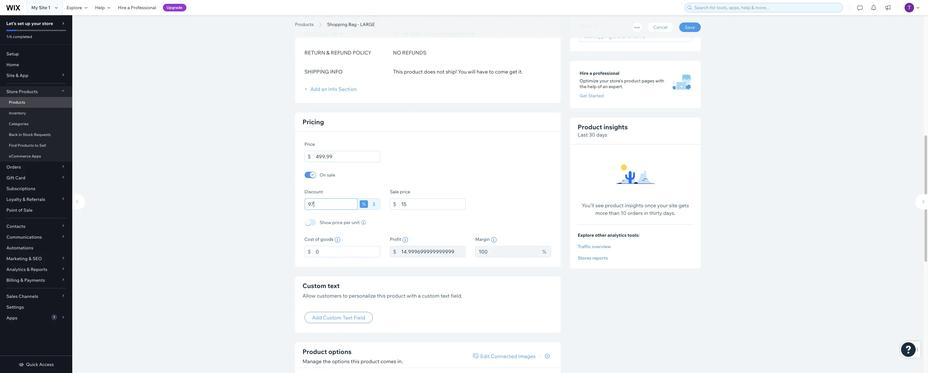Task type: describe. For each thing, give the bounding box(es) containing it.
shipping info
[[305, 68, 343, 75]]

settings link
[[0, 302, 72, 313]]

ecommerce
[[9, 154, 31, 159]]

gift card button
[[0, 173, 72, 183]]

show price per unit
[[320, 220, 360, 225]]

marketing & seo
[[6, 256, 42, 262]]

margin
[[476, 236, 490, 242]]

unit
[[352, 220, 360, 225]]

custom text allow customers to personalize this product with a custom text field.
[[303, 282, 463, 299]]

find products to sell
[[9, 143, 46, 148]]

refunds
[[403, 49, 427, 56]]

sales channels
[[6, 294, 38, 299]]

products up ecommerce apps on the left of page
[[18, 143, 34, 148]]

the inside optimize your store's product pages with the help of an expert.
[[580, 84, 587, 90]]

of for point of sale
[[18, 207, 22, 213]]

save
[[685, 24, 695, 30]]

x
[[402, 30, 404, 37]]

sections
[[353, 14, 379, 19]]

edit
[[481, 353, 490, 360]]

optimize your store's product pages with the help of an expert.
[[580, 78, 665, 90]]

price
[[305, 141, 315, 147]]

started
[[589, 93, 604, 99]]

reports
[[31, 267, 47, 272]]

pages
[[642, 78, 655, 84]]

my
[[31, 5, 38, 10]]

with inside optimize your store's product pages with the help of an expert.
[[656, 78, 665, 84]]

your inside the you'll see product insights once your site gets more than 10 orders in thirty days.
[[658, 203, 668, 209]]

sales channels button
[[0, 291, 72, 302]]

hire for hire a professional
[[118, 5, 127, 10]]

0 vertical spatial options
[[329, 348, 352, 356]]

custom inside custom text allow customers to personalize this product with a custom text field.
[[303, 282, 326, 290]]

find
[[9, 143, 17, 148]]

shopping bag - large form
[[69, 0, 929, 373]]

this inside product options manage the options this product comes in.
[[351, 358, 360, 365]]

channels
[[19, 294, 38, 299]]

product for product options
[[303, 348, 327, 356]]

categories link
[[0, 119, 72, 129]]

loyalty & referrals
[[6, 197, 45, 202]]

1 inside "sidebar" element
[[53, 315, 55, 319]]

0 horizontal spatial apps
[[6, 315, 17, 321]]

0 vertical spatial site
[[39, 5, 47, 10]]

once
[[645, 203, 657, 209]]

1 vertical spatial %
[[543, 249, 547, 255]]

help
[[588, 84, 597, 90]]

shopping down additional info sections
[[327, 22, 348, 27]]

analytics & reports
[[6, 267, 47, 272]]

with inside custom text allow customers to personalize this product with a custom text field.
[[407, 293, 417, 299]]

your inside "sidebar" element
[[31, 21, 41, 26]]

brand
[[580, 23, 593, 29]]

info for product info
[[331, 30, 343, 37]]

price for show
[[333, 220, 343, 225]]

0 vertical spatial 1
[[48, 5, 50, 10]]

no
[[393, 49, 401, 56]]

a for professional
[[590, 71, 593, 76]]

come
[[495, 68, 509, 75]]

traffic overview link
[[578, 244, 694, 250]]

categories
[[9, 121, 29, 126]]

product inside the you'll see product insights once your site gets more than 10 orders in thirty days.
[[605, 203, 624, 209]]

an inside optimize your store's product pages with the help of an expert.
[[603, 84, 608, 90]]

up
[[25, 21, 30, 26]]

custom inside button
[[323, 315, 342, 321]]

automations link
[[0, 243, 72, 253]]

store products button
[[0, 86, 72, 97]]

site & app
[[6, 73, 28, 78]]

get started
[[580, 93, 604, 99]]

orders
[[6, 164, 21, 170]]

bag down 'info'
[[349, 22, 357, 27]]

get started link
[[580, 93, 604, 99]]

custom
[[422, 293, 440, 299]]

back
[[9, 132, 18, 137]]

contacts button
[[0, 221, 72, 232]]

analytics & reports button
[[0, 264, 72, 275]]

manage
[[303, 358, 322, 365]]

sale
[[327, 172, 335, 178]]

my site 1
[[31, 5, 50, 10]]

payments
[[24, 278, 45, 283]]

natural
[[441, 30, 458, 37]]

expert.
[[609, 84, 624, 90]]

discount
[[305, 189, 323, 195]]

goods
[[321, 236, 334, 242]]

days.
[[664, 210, 676, 216]]

0 horizontal spatial large
[[360, 22, 375, 27]]

upgrade
[[167, 5, 183, 10]]

edit connected images
[[481, 353, 536, 360]]

your inside optimize your store's product pages with the help of an expert.
[[600, 78, 609, 84]]

a inside custom text allow customers to personalize this product with a custom text field.
[[418, 293, 421, 299]]

in inside the you'll see product insights once your site gets more than 10 orders in thirty days.
[[644, 210, 649, 216]]

edit option link image
[[473, 354, 479, 359]]

0 horizontal spatial text
[[328, 282, 340, 290]]

help
[[95, 5, 105, 10]]

gets
[[679, 203, 690, 209]]

info
[[338, 14, 351, 19]]

product for product insights
[[578, 123, 603, 131]]

1 horizontal spatial apps
[[32, 154, 41, 159]]

thirty
[[650, 210, 663, 216]]

sale inside shopping bag - large form
[[390, 189, 399, 195]]

section
[[339, 86, 357, 92]]

1 horizontal spatial text
[[441, 293, 450, 299]]

& for marketing
[[29, 256, 32, 262]]

info tooltip image for margin
[[491, 237, 497, 243]]

seo
[[33, 256, 42, 262]]

loyalty & referrals button
[[0, 194, 72, 205]]

a for professional
[[127, 5, 130, 10]]

& for return
[[327, 49, 330, 56]]

inventory
[[9, 111, 26, 115]]

setup
[[6, 51, 19, 57]]

hire a professional
[[580, 71, 620, 76]]

quick access
[[26, 362, 54, 368]]

& for site
[[16, 73, 19, 78]]

1 horizontal spatial products link
[[292, 21, 317, 28]]

stock
[[23, 132, 33, 137]]

store
[[6, 89, 18, 95]]

site & app button
[[0, 70, 72, 81]]

price for sale
[[400, 189, 411, 195]]

upgrade button
[[163, 4, 186, 11]]

sale inside "sidebar" element
[[23, 207, 33, 213]]

explore for explore other analytics tools:
[[578, 233, 594, 238]]

info tooltip image
[[403, 237, 408, 243]]

point of sale link
[[0, 205, 72, 216]]

professional
[[131, 5, 156, 10]]

access
[[39, 362, 54, 368]]

on
[[320, 172, 326, 178]]

hire a professional link
[[114, 0, 160, 15]]

add for add an info section
[[311, 86, 320, 92]]

billing & payments
[[6, 278, 45, 283]]

1 horizontal spatial large
[[382, 14, 420, 28]]

hire for hire a professional
[[580, 71, 589, 76]]

ship!
[[446, 68, 457, 75]]

shopping up product info
[[295, 14, 349, 28]]

personalize
[[349, 293, 376, 299]]

sales
[[6, 294, 18, 299]]

product inside optimize your store's product pages with the help of an expert.
[[625, 78, 641, 84]]



Task type: vqa. For each thing, say whether or not it's contained in the screenshot.
channelize live video shopping sales generating app for live selling
no



Task type: locate. For each thing, give the bounding box(es) containing it.
of for cost of goods
[[315, 236, 320, 242]]

text left field.
[[441, 293, 450, 299]]

to left sell
[[35, 143, 38, 148]]

& left app
[[16, 73, 19, 78]]

product up 30
[[578, 123, 603, 131]]

& inside analytics & reports popup button
[[27, 267, 30, 272]]

2 horizontal spatial a
[[590, 71, 593, 76]]

quick
[[26, 362, 38, 368]]

products inside dropdown button
[[19, 89, 38, 95]]

products right the store
[[19, 89, 38, 95]]

add down shipping
[[311, 86, 320, 92]]

&
[[327, 49, 330, 56], [16, 73, 19, 78], [23, 197, 25, 202], [29, 256, 32, 262], [27, 267, 30, 272], [20, 278, 23, 283]]

info down additional info sections
[[331, 30, 343, 37]]

add inside button
[[312, 315, 322, 321]]

of right cost
[[315, 236, 320, 242]]

than
[[609, 210, 620, 216]]

the inside product options manage the options this product comes in.
[[323, 358, 331, 365]]

let's set up your store
[[6, 21, 53, 26]]

this
[[377, 293, 386, 299], [351, 358, 360, 365]]

analytics
[[608, 233, 627, 238]]

& for analytics
[[27, 267, 30, 272]]

0 horizontal spatial the
[[323, 358, 331, 365]]

1 horizontal spatial in
[[644, 210, 649, 216]]

& inside shopping bag - large form
[[327, 49, 330, 56]]

1 vertical spatial price
[[333, 220, 343, 225]]

days
[[597, 132, 608, 138]]

card
[[15, 175, 25, 181]]

of right help
[[598, 84, 602, 90]]

2 horizontal spatial to
[[489, 68, 494, 75]]

info tooltip image right margin
[[491, 237, 497, 243]]

product info
[[305, 30, 343, 37]]

text
[[343, 315, 353, 321]]

0 horizontal spatial your
[[31, 21, 41, 26]]

product inside product options manage the options this product comes in.
[[303, 348, 327, 356]]

& left reports
[[27, 267, 30, 272]]

inventory link
[[0, 108, 72, 119]]

home link
[[0, 59, 72, 70]]

sale
[[390, 189, 399, 195], [23, 207, 33, 213]]

tools:
[[628, 233, 640, 238]]

1 vertical spatial custom
[[323, 315, 342, 321]]

shopping bag - large
[[295, 14, 420, 28], [327, 22, 375, 27]]

product inside custom text allow customers to personalize this product with a custom text field.
[[387, 293, 406, 299]]

& for loyalty
[[23, 197, 25, 202]]

1 right my
[[48, 5, 50, 10]]

per
[[344, 220, 351, 225]]

1 horizontal spatial sale
[[390, 189, 399, 195]]

in.
[[398, 358, 403, 365]]

large down sections
[[360, 22, 375, 27]]

this
[[393, 68, 403, 75]]

additional
[[305, 14, 337, 19]]

hire inside shopping bag - large form
[[580, 71, 589, 76]]

0 horizontal spatial product
[[303, 348, 327, 356]]

1 vertical spatial site
[[6, 73, 15, 78]]

add custom text field
[[312, 315, 365, 321]]

custom left text
[[323, 315, 342, 321]]

1 vertical spatial sale
[[23, 207, 33, 213]]

on sale
[[320, 172, 335, 178]]

products link down store products
[[0, 97, 72, 108]]

0 vertical spatial to
[[489, 68, 494, 75]]

1 vertical spatial 1
[[53, 315, 55, 319]]

0 horizontal spatial explore
[[67, 5, 82, 10]]

to inside custom text allow customers to personalize this product with a custom text field.
[[343, 293, 348, 299]]

traffic overview
[[578, 244, 611, 250]]

1 horizontal spatial to
[[343, 293, 348, 299]]

stores reports
[[578, 255, 608, 261]]

hire right help "button"
[[118, 5, 127, 10]]

& for billing
[[20, 278, 23, 283]]

apps down find products to sell link
[[32, 154, 41, 159]]

this product does not ship! you will have to come get it.
[[393, 68, 523, 75]]

price left per at the bottom left of page
[[333, 220, 343, 225]]

None text field
[[305, 198, 358, 210], [401, 246, 466, 257], [476, 246, 540, 257], [305, 198, 358, 210], [401, 246, 466, 257], [476, 246, 540, 257]]

home
[[6, 62, 19, 68]]

0 vertical spatial apps
[[32, 154, 41, 159]]

insights up days
[[604, 123, 628, 131]]

product
[[578, 123, 603, 131], [303, 348, 327, 356]]

1 vertical spatial product
[[303, 348, 327, 356]]

1 horizontal spatial your
[[600, 78, 609, 84]]

explore left help
[[67, 5, 82, 10]]

1 vertical spatial this
[[351, 358, 360, 365]]

0 vertical spatial a
[[127, 5, 130, 10]]

0 horizontal spatial to
[[35, 143, 38, 148]]

product
[[305, 30, 330, 37]]

%
[[362, 201, 366, 207], [543, 249, 547, 255]]

0 vertical spatial with
[[656, 78, 665, 84]]

settings
[[6, 305, 24, 310]]

1 horizontal spatial explore
[[578, 233, 594, 238]]

policy
[[353, 49, 372, 56]]

apps down settings
[[6, 315, 17, 321]]

0 horizontal spatial site
[[6, 73, 15, 78]]

gift card
[[6, 175, 25, 181]]

options
[[329, 348, 352, 356], [332, 358, 350, 365]]

with left custom
[[407, 293, 417, 299]]

back in stock requests
[[9, 132, 51, 137]]

0 vertical spatial custom
[[303, 282, 326, 290]]

communications button
[[0, 232, 72, 243]]

1 vertical spatial options
[[332, 358, 350, 365]]

an left info
[[322, 86, 327, 92]]

2 horizontal spatial of
[[598, 84, 602, 90]]

1 horizontal spatial 1
[[53, 315, 55, 319]]

1 vertical spatial text
[[441, 293, 450, 299]]

None text field
[[316, 151, 381, 162], [316, 246, 381, 257], [316, 151, 381, 162], [316, 246, 381, 257]]

product up manage
[[303, 348, 327, 356]]

add for add custom text field
[[312, 315, 322, 321]]

your
[[31, 21, 41, 26], [600, 78, 609, 84], [658, 203, 668, 209]]

pricing
[[303, 118, 324, 126]]

0 vertical spatial info
[[331, 30, 343, 37]]

this inside custom text allow customers to personalize this product with a custom text field.
[[377, 293, 386, 299]]

1 vertical spatial hire
[[580, 71, 589, 76]]

0 horizontal spatial this
[[351, 358, 360, 365]]

hire a professional
[[118, 5, 156, 10]]

gift
[[6, 175, 14, 181]]

1 vertical spatial in
[[644, 210, 649, 216]]

cancel
[[654, 24, 668, 30]]

10
[[621, 210, 627, 216]]

1 horizontal spatial with
[[656, 78, 665, 84]]

allow
[[303, 293, 316, 299]]

a left professional
[[127, 5, 130, 10]]

other
[[595, 233, 607, 238]]

0 horizontal spatial -
[[358, 22, 359, 27]]

1 horizontal spatial product
[[578, 123, 603, 131]]

field.
[[451, 293, 463, 299]]

1 vertical spatial apps
[[6, 315, 17, 321]]

0 horizontal spatial of
[[18, 207, 22, 213]]

products up product
[[295, 22, 314, 27]]

products inside shopping bag - large form
[[295, 22, 314, 27]]

professional
[[593, 71, 620, 76]]

bag
[[411, 30, 422, 37]]

last
[[578, 132, 588, 138]]

in inside "sidebar" element
[[19, 132, 22, 137]]

2 horizontal spatial your
[[658, 203, 668, 209]]

billing & payments button
[[0, 275, 72, 286]]

edit connected images button
[[470, 351, 540, 362]]

large up x
[[382, 14, 420, 28]]

2 vertical spatial a
[[418, 293, 421, 299]]

info up add an info section
[[330, 68, 343, 75]]

site right my
[[39, 5, 47, 10]]

1 vertical spatial a
[[590, 71, 593, 76]]

does
[[424, 68, 436, 75]]

quick access button
[[19, 362, 54, 368]]

0 horizontal spatial products link
[[0, 97, 72, 108]]

customers
[[317, 293, 342, 299]]

product inside product insights last 30 days
[[578, 123, 603, 131]]

0 vertical spatial your
[[31, 21, 41, 26]]

custom
[[303, 282, 326, 290], [323, 315, 342, 321]]

& inside site & app popup button
[[16, 73, 19, 78]]

a left custom
[[418, 293, 421, 299]]

insights inside the you'll see product insights once your site gets more than 10 orders in thirty days.
[[625, 203, 644, 209]]

orders
[[628, 210, 643, 216]]

0 vertical spatial product
[[578, 123, 603, 131]]

store
[[42, 21, 53, 26]]

1 horizontal spatial a
[[418, 293, 421, 299]]

0 vertical spatial products link
[[292, 21, 317, 28]]

& left 'seo'
[[29, 256, 32, 262]]

a up the optimize
[[590, 71, 593, 76]]

1 vertical spatial products link
[[0, 97, 72, 108]]

ecommerce apps
[[9, 154, 41, 159]]

2 info tooltip image from the left
[[491, 237, 497, 243]]

1 horizontal spatial -
[[375, 14, 379, 28]]

info tooltip image
[[335, 237, 341, 243], [491, 237, 497, 243]]

Search for tools, apps, help & more... field
[[693, 3, 842, 12]]

$ text field
[[401, 198, 466, 210]]

0 horizontal spatial an
[[322, 86, 327, 92]]

0 horizontal spatial price
[[333, 220, 343, 225]]

1 horizontal spatial an
[[603, 84, 608, 90]]

0 horizontal spatial sale
[[23, 207, 33, 213]]

1 info tooltip image from the left
[[335, 237, 341, 243]]

1 horizontal spatial the
[[580, 84, 587, 90]]

stores
[[578, 255, 592, 261]]

1 vertical spatial your
[[600, 78, 609, 84]]

1 vertical spatial of
[[18, 207, 22, 213]]

0 vertical spatial add
[[311, 86, 320, 92]]

1 horizontal spatial %
[[543, 249, 547, 255]]

of right the point
[[18, 207, 22, 213]]

8"
[[405, 30, 410, 37]]

info tooltip image right goods
[[335, 237, 341, 243]]

app
[[20, 73, 28, 78]]

1 vertical spatial with
[[407, 293, 417, 299]]

0 vertical spatial hire
[[118, 5, 127, 10]]

1 horizontal spatial price
[[400, 189, 411, 195]]

add down allow
[[312, 315, 322, 321]]

insights inside product insights last 30 days
[[604, 123, 628, 131]]

to inside find products to sell link
[[35, 143, 38, 148]]

12" x 8" bag  cotton  natural flavors
[[393, 30, 475, 37]]

optimize
[[580, 78, 599, 84]]

0 vertical spatial insights
[[604, 123, 628, 131]]

ecommerce apps link
[[0, 151, 72, 162]]

your right up
[[31, 21, 41, 26]]

1 horizontal spatial site
[[39, 5, 47, 10]]

0 vertical spatial in
[[19, 132, 22, 137]]

of inside optimize your store's product pages with the help of an expert.
[[598, 84, 602, 90]]

0 vertical spatial this
[[377, 293, 386, 299]]

1 vertical spatial to
[[35, 143, 38, 148]]

an left the expert.
[[603, 84, 608, 90]]

with right pages
[[656, 78, 665, 84]]

set
[[17, 21, 24, 26]]

0 vertical spatial explore
[[67, 5, 82, 10]]

bag right 'info'
[[351, 14, 373, 28]]

0 vertical spatial price
[[400, 189, 411, 195]]

text
[[328, 282, 340, 290], [441, 293, 450, 299]]

the left help
[[580, 84, 587, 90]]

you
[[458, 68, 467, 75]]

your down professional
[[600, 78, 609, 84]]

1 horizontal spatial info tooltip image
[[491, 237, 497, 243]]

0 horizontal spatial %
[[362, 201, 366, 207]]

in right back
[[19, 132, 22, 137]]

2 vertical spatial to
[[343, 293, 348, 299]]

info for shipping info
[[330, 68, 343, 75]]

0 vertical spatial %
[[362, 201, 366, 207]]

additional info sections
[[305, 14, 379, 19]]

orders button
[[0, 162, 72, 173]]

in
[[19, 132, 22, 137], [644, 210, 649, 216]]

0 horizontal spatial hire
[[118, 5, 127, 10]]

refund
[[331, 49, 352, 56]]

Start typing a brand name field
[[582, 31, 689, 42]]

contacts
[[6, 224, 25, 229]]

traffic
[[578, 244, 591, 250]]

0 vertical spatial text
[[328, 282, 340, 290]]

& right loyalty on the left
[[23, 197, 25, 202]]

price up $ text field
[[400, 189, 411, 195]]

2 vertical spatial your
[[658, 203, 668, 209]]

to right have
[[489, 68, 494, 75]]

0 horizontal spatial a
[[127, 5, 130, 10]]

& right billing
[[20, 278, 23, 283]]

sidebar element
[[0, 15, 72, 373]]

get
[[580, 93, 588, 99]]

& inside marketing & seo "dropdown button"
[[29, 256, 32, 262]]

0 vertical spatial sale
[[390, 189, 399, 195]]

communications
[[6, 234, 42, 240]]

1 horizontal spatial of
[[315, 236, 320, 242]]

products up inventory at left top
[[9, 100, 25, 105]]

in down once
[[644, 210, 649, 216]]

1 vertical spatial the
[[323, 358, 331, 365]]

1 vertical spatial add
[[312, 315, 322, 321]]

1 vertical spatial explore
[[578, 233, 594, 238]]

explore inside shopping bag - large form
[[578, 233, 594, 238]]

cost of goods
[[305, 236, 334, 242]]

explore for explore
[[67, 5, 82, 10]]

0 horizontal spatial in
[[19, 132, 22, 137]]

1 horizontal spatial this
[[377, 293, 386, 299]]

0 vertical spatial the
[[580, 84, 587, 90]]

product inside product options manage the options this product comes in.
[[361, 358, 380, 365]]

your up thirty
[[658, 203, 668, 209]]

0 vertical spatial of
[[598, 84, 602, 90]]

2 vertical spatial of
[[315, 236, 320, 242]]

info tooltip image for cost of goods
[[335, 237, 341, 243]]

1 horizontal spatial hire
[[580, 71, 589, 76]]

& inside billing & payments popup button
[[20, 278, 23, 283]]

0 horizontal spatial 1
[[48, 5, 50, 10]]

1 down settings link
[[53, 315, 55, 319]]

1/6
[[6, 34, 12, 39]]

site inside popup button
[[6, 73, 15, 78]]

custom up allow
[[303, 282, 326, 290]]

text up the customers at left bottom
[[328, 282, 340, 290]]

0 horizontal spatial with
[[407, 293, 417, 299]]

& inside the loyalty & referrals dropdown button
[[23, 197, 25, 202]]

the right manage
[[323, 358, 331, 365]]

products link up product
[[292, 21, 317, 28]]

& right return
[[327, 49, 330, 56]]

insights up orders
[[625, 203, 644, 209]]

connected
[[491, 353, 517, 360]]

explore up traffic
[[578, 233, 594, 238]]

you'll
[[582, 203, 595, 209]]

site down home
[[6, 73, 15, 78]]

explore other analytics tools:
[[578, 233, 640, 238]]

hire up the optimize
[[580, 71, 589, 76]]

0 horizontal spatial info tooltip image
[[335, 237, 341, 243]]

to right the customers at left bottom
[[343, 293, 348, 299]]

of inside "sidebar" element
[[18, 207, 22, 213]]



